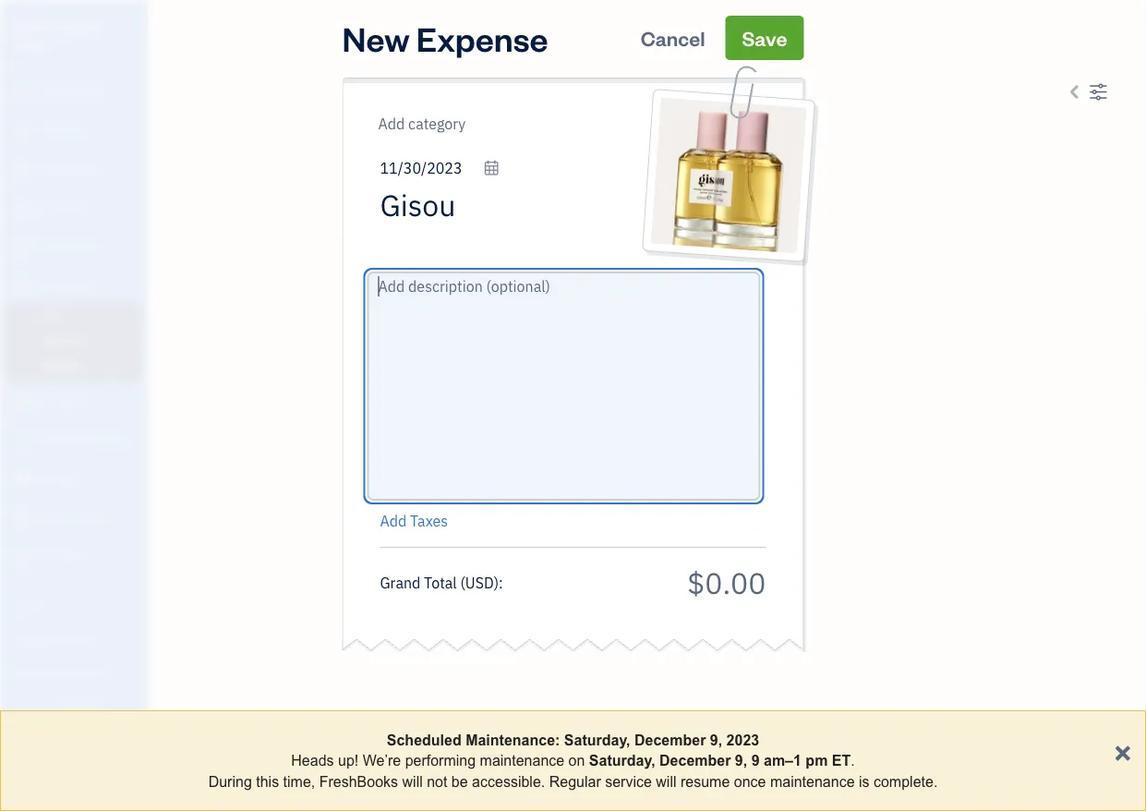 Task type: describe. For each thing, give the bounding box(es) containing it.
service
[[606, 773, 652, 790]]

not
[[427, 773, 448, 790]]

0 vertical spatial maintenance
[[480, 753, 565, 769]]

taxes
[[410, 512, 448, 531]]

estimate image
[[12, 160, 34, 178]]

pm
[[806, 753, 828, 769]]

new
[[342, 16, 410, 60]]

oranges
[[49, 17, 101, 35]]

Category text field
[[378, 113, 537, 135]]

grand total ( usd ):
[[380, 573, 503, 592]]

bank
[[14, 700, 40, 715]]

apps link
[[5, 590, 142, 622]]

0 vertical spatial saturday,
[[565, 732, 631, 749]]

and
[[45, 666, 64, 681]]

1 will from the left
[[403, 773, 423, 790]]

up!
[[338, 753, 359, 769]]

.
[[851, 753, 856, 769]]

settings link
[[5, 726, 142, 759]]

expense
[[417, 16, 549, 60]]

add taxes button
[[380, 510, 448, 532]]

1 horizontal spatial maintenance
[[771, 773, 855, 790]]

1 vertical spatial december
[[660, 753, 731, 769]]

0 vertical spatial 9,
[[711, 732, 723, 749]]

cancel
[[641, 24, 706, 51]]

performing
[[405, 753, 476, 769]]

money image
[[12, 470, 34, 488]]

ruby
[[15, 17, 47, 35]]

project image
[[12, 392, 34, 410]]

grand
[[380, 573, 421, 592]]

et
[[833, 753, 851, 769]]

9
[[752, 753, 760, 769]]

ruby oranges owner
[[15, 17, 101, 52]]

add taxes
[[380, 512, 448, 531]]

image
[[726, 228, 770, 250]]

am–1
[[764, 753, 802, 769]]

2023
[[727, 732, 760, 749]]

cancel button
[[624, 16, 722, 60]]

main element
[[0, 0, 194, 811]]

maintenance:
[[466, 732, 560, 749]]

we're
[[363, 753, 401, 769]]

chart image
[[12, 508, 34, 527]]

owner
[[15, 37, 52, 52]]

expense image
[[12, 276, 34, 295]]

bank connections
[[14, 700, 108, 715]]



Task type: vqa. For each thing, say whether or not it's contained in the screenshot.
.
yes



Task type: locate. For each thing, give the bounding box(es) containing it.
scheduled
[[387, 732, 462, 749]]

1 vertical spatial 9,
[[736, 753, 748, 769]]

team
[[14, 632, 43, 647]]

1 horizontal spatial 9,
[[736, 753, 748, 769]]

delete
[[679, 225, 724, 247]]

be
[[452, 773, 468, 790]]

items and services
[[14, 666, 111, 681]]

december
[[635, 732, 706, 749], [660, 753, 731, 769]]

client image
[[12, 121, 34, 140]]

team members link
[[5, 624, 142, 656]]

(
[[461, 573, 466, 592]]

add
[[380, 512, 407, 531]]

Date in MM/DD/YYYY format text field
[[380, 159, 500, 178]]

usd
[[466, 573, 494, 592]]

items
[[14, 666, 42, 681]]

on
[[569, 753, 585, 769]]

scheduled maintenance: saturday, december 9, 2023 heads up! we're performing maintenance on saturday, december 9, 9 am–1 pm et . during this time, freshbooks will not be accessible. regular service will resume once maintenance is complete.
[[209, 732, 938, 790]]

complete.
[[874, 773, 938, 790]]

report image
[[12, 547, 34, 566]]

×
[[1115, 734, 1132, 768]]

apps
[[14, 598, 41, 613]]

save
[[743, 24, 788, 51]]

during
[[209, 773, 252, 790]]

delete image
[[679, 225, 770, 250]]

members
[[45, 632, 94, 647]]

1 vertical spatial saturday,
[[590, 753, 656, 769]]

Merchant text field
[[380, 187, 633, 224]]

1 vertical spatial maintenance
[[771, 773, 855, 790]]

0 horizontal spatial will
[[403, 773, 423, 790]]

1 horizontal spatial will
[[656, 773, 677, 790]]

timer image
[[12, 431, 34, 449]]

Description text field
[[371, 275, 757, 497]]

save button
[[726, 16, 805, 60]]

time,
[[283, 773, 315, 790]]

settings image
[[1090, 80, 1109, 103]]

maintenance down 'maintenance:'
[[480, 753, 565, 769]]

is
[[859, 773, 870, 790]]

0 horizontal spatial maintenance
[[480, 753, 565, 769]]

):
[[494, 573, 503, 592]]

saturday, up service on the bottom
[[590, 753, 656, 769]]

settings
[[14, 734, 56, 750]]

× button
[[1115, 734, 1132, 768]]

new expense
[[342, 16, 549, 60]]

maintenance down pm
[[771, 773, 855, 790]]

dashboard image
[[12, 82, 34, 101]]

bank connections link
[[5, 692, 142, 725]]

freshbooks
[[320, 773, 398, 790]]

invoice image
[[12, 199, 34, 217]]

× dialog
[[0, 711, 1147, 811]]

9,
[[711, 732, 723, 749], [736, 753, 748, 769]]

heads
[[291, 753, 334, 769]]

9, left 9
[[736, 753, 748, 769]]

regular
[[550, 773, 601, 790]]

items and services link
[[5, 658, 142, 690]]

0 horizontal spatial 9,
[[711, 732, 723, 749]]

saturday,
[[565, 732, 631, 749], [590, 753, 656, 769]]

0 vertical spatial december
[[635, 732, 706, 749]]

saturday, up on
[[565, 732, 631, 749]]

chevronleft image
[[1067, 80, 1086, 103]]

team members
[[14, 632, 94, 647]]

delete image button
[[679, 223, 770, 252]]

will right service on the bottom
[[656, 773, 677, 790]]

9, left 2023
[[711, 732, 723, 749]]

payment image
[[12, 238, 34, 256]]

maintenance
[[480, 753, 565, 769], [771, 773, 855, 790]]

Amount (USD) text field
[[687, 563, 767, 602]]

connections
[[43, 700, 108, 715]]

services
[[67, 666, 111, 681]]

this
[[256, 773, 279, 790]]

will
[[403, 773, 423, 790], [656, 773, 677, 790]]

once
[[735, 773, 767, 790]]

total
[[424, 573, 457, 592]]

will left not
[[403, 773, 423, 790]]

2 will from the left
[[656, 773, 677, 790]]

accessible.
[[472, 773, 546, 790]]

resume
[[681, 773, 730, 790]]



